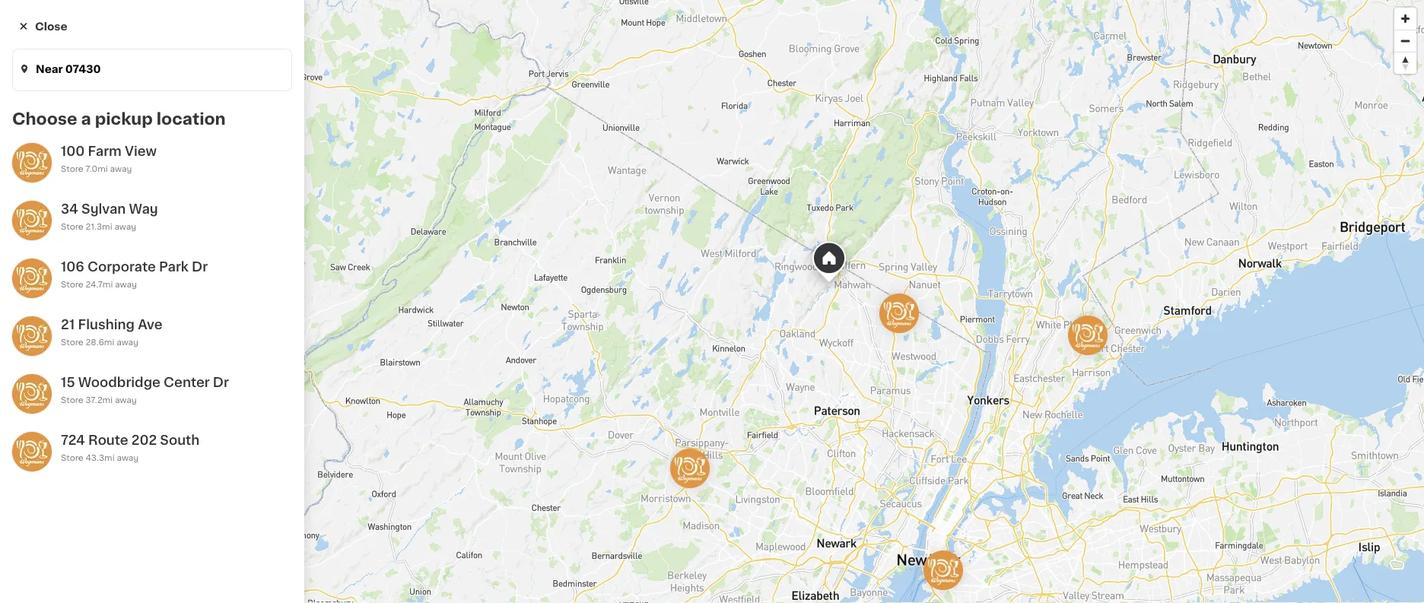 Task type: vqa. For each thing, say whether or not it's contained in the screenshot.
Increment quantity icon related to dates
no



Task type: locate. For each thing, give the bounding box(es) containing it.
pickup for pickup at 100 farm view
[[1036, 78, 1076, 89]]

3 product group from the left
[[565, 397, 721, 604]]

apples
[[847, 581, 884, 592]]

pickup
[[1036, 78, 1076, 89], [942, 78, 979, 89]]

$ for 4
[[400, 562, 405, 570]]

zoom out image
[[1395, 30, 1417, 52]]

202
[[132, 434, 157, 447]]

away down woodbridge
[[115, 396, 137, 404]]

store inside 100 farm view store 7.0mi away
[[61, 165, 83, 173]]

6 product group from the left
[[1070, 397, 1226, 604]]

1 horizontal spatial 100
[[1093, 78, 1114, 89]]

wegmans
[[70, 205, 124, 215], [902, 581, 955, 592], [1070, 581, 1123, 592], [733, 581, 786, 592]]

1 vertical spatial fresh fruits
[[27, 470, 90, 481]]

family inside avocados, bagged, family pack
[[502, 581, 542, 592]]

5 add button from the left
[[994, 401, 1053, 429]]

store inside the 21 flushing ave store 28.6mi away
[[61, 338, 83, 347]]

$ for 8
[[1241, 562, 1247, 570]]

wegmans down $ 1 48
[[733, 581, 786, 592]]

credit
[[625, 21, 665, 34]]

4 store from the top
[[61, 338, 83, 347]]

way
[[129, 203, 158, 216]]

family right bagged,
[[502, 581, 542, 592]]

7 product group from the left
[[1238, 397, 1394, 604]]

store down 15
[[61, 396, 83, 404]]

21
[[61, 318, 75, 331]]

6 add button from the left
[[1163, 401, 1221, 429]]

100 right at
[[1093, 78, 1114, 89]]

1 $ from the left
[[400, 562, 405, 570]]

1 add button from the left
[[321, 401, 380, 429]]

each (est.)
[[768, 560, 834, 572]]

try free
[[960, 22, 1002, 33]]

higher than in-store prices
[[35, 223, 150, 231]]

wegmans lemons, bagged
[[1070, 581, 1216, 592]]

away right 7.0mi
[[110, 165, 132, 173]]

lists
[[43, 358, 69, 369]]

a
[[81, 111, 91, 127]]

try
[[960, 22, 978, 33]]

$ left 59
[[400, 562, 405, 570]]

21.3mi
[[86, 223, 112, 231]]

pickup inside button
[[942, 78, 979, 89]]

1 horizontal spatial fresh
[[228, 355, 275, 371]]

close
[[35, 21, 67, 32]]

1 horizontal spatial fresh fruits
[[228, 355, 328, 371]]

0 horizontal spatial family
[[502, 581, 542, 592]]

1 horizontal spatial produce
[[228, 134, 327, 155]]

away down corporate
[[115, 280, 137, 289]]

wegmans down $ 5 19
[[1070, 581, 1123, 592]]

1 horizontal spatial family
[[677, 581, 716, 592]]

view inside 100 farm view store 7.0mi away
[[125, 145, 157, 158]]

0 horizontal spatial fresh
[[27, 470, 57, 481]]

$ inside $ 13 79
[[568, 562, 574, 570]]

prices
[[123, 223, 150, 231]]

100%
[[39, 238, 62, 246]]

pickup down try
[[942, 78, 979, 89]]

6 $ from the left
[[1241, 562, 1247, 570]]

1 vertical spatial produce
[[18, 441, 65, 452]]

0 vertical spatial fresh
[[228, 355, 275, 371]]

5 product group from the left
[[902, 397, 1058, 604]]

2 bagged from the left
[[1174, 581, 1216, 592]]

2 $ from the left
[[568, 562, 574, 570]]

$ 5 19
[[1073, 561, 1100, 577]]

5 store from the top
[[61, 396, 83, 404]]

1 vertical spatial fresh
[[27, 470, 57, 481]]

pack down avocados,
[[397, 596, 427, 604]]

in-
[[87, 223, 99, 231]]

pack down 13
[[565, 596, 595, 604]]

choose
[[12, 111, 77, 127]]

each
[[768, 560, 798, 572]]

0 horizontal spatial pickup
[[95, 111, 153, 127]]

724
[[61, 434, 85, 447]]

away inside 100 farm view store 7.0mi away
[[110, 165, 132, 173]]

7 add button from the left
[[1331, 401, 1390, 429]]

shoppers
[[54, 253, 95, 261]]

0 horizontal spatial view
[[125, 145, 157, 158]]

wegmans for wegmans sugar bee apples
[[733, 581, 786, 592]]

away
[[110, 165, 132, 173], [114, 223, 136, 231], [115, 280, 137, 289], [117, 338, 138, 347], [115, 396, 137, 404], [117, 454, 139, 462]]

away up guarantee
[[114, 223, 136, 231]]

organic inside wegmans organic bagged lemons
[[957, 581, 1000, 592]]

1 vertical spatial 100
[[61, 145, 85, 158]]

dr for 15 woodbridge center dr
[[213, 376, 229, 389]]

add for wegmans lemons, bagged
[[1192, 410, 1214, 420]]

blueberries,
[[610, 581, 674, 592]]

store down 34
[[61, 223, 83, 231]]

wegmans inside wegmans organic bagged lemons
[[902, 581, 955, 592]]

family right 'blueberries,'
[[677, 581, 716, 592]]

0 vertical spatial produce
[[228, 134, 327, 155]]

product group containing 1
[[733, 397, 889, 604]]

0 horizontal spatial dr
[[192, 261, 208, 274]]

park
[[159, 261, 189, 274]]

map region
[[304, 0, 1425, 604]]

nsored
[[1365, 314, 1394, 322]]

1 horizontal spatial pickup
[[1036, 78, 1076, 89]]

wegmans link
[[64, 132, 131, 218]]

pickup left at
[[1036, 78, 1076, 89]]

11:20am
[[1279, 78, 1326, 89]]

view
[[1150, 78, 1178, 89], [125, 145, 157, 158]]

1 horizontal spatial pack
[[565, 596, 595, 604]]

2 store from the top
[[61, 223, 83, 231]]

$ for 5
[[1073, 562, 1078, 570]]

1 vertical spatial view
[[125, 145, 157, 158]]

2 pack from the left
[[565, 596, 595, 604]]

$ left 19
[[1073, 562, 1078, 570]]

$ 8 09
[[1241, 561, 1271, 577]]

2 add button from the left
[[489, 401, 548, 429]]

store left 7.0mi
[[61, 165, 83, 173]]

add
[[34, 253, 52, 261], [350, 410, 372, 420], [518, 410, 541, 420], [687, 410, 709, 420], [855, 410, 877, 420], [1023, 410, 1045, 420], [1192, 410, 1214, 420], [1360, 410, 1382, 420]]

away down flushing
[[117, 338, 138, 347]]

family
[[502, 581, 542, 592], [677, 581, 716, 592]]

wegmans up lemons
[[902, 581, 955, 592]]

$ for 7
[[905, 562, 910, 570]]

buy
[[43, 328, 64, 339]]

0 horizontal spatial 100
[[61, 145, 85, 158]]

0 horizontal spatial farm
[[88, 145, 122, 158]]

0 vertical spatial farm
[[1117, 78, 1147, 89]]

organic
[[566, 544, 601, 553], [903, 544, 938, 553], [228, 581, 271, 592], [565, 581, 607, 592], [957, 581, 1000, 592]]

3 add button from the left
[[658, 401, 716, 429]]

dr for 106 corporate park dr
[[192, 261, 208, 274]]

add for organic strawberries
[[350, 410, 372, 420]]

0 vertical spatial fresh fruits link
[[228, 354, 328, 373]]

product group containing 8
[[1238, 397, 1394, 604]]

15
[[61, 376, 75, 389]]

pack inside organic blueberries, family pack
[[565, 596, 595, 604]]

4 product group from the left
[[733, 397, 889, 604]]

1 store from the top
[[61, 165, 83, 173]]

store down 106 at the left top
[[61, 280, 83, 289]]

1 vertical spatial pickup
[[95, 111, 153, 127]]

0 horizontal spatial bagged
[[1003, 581, 1044, 592]]

spo
[[1348, 314, 1365, 322]]

add button for 5
[[1163, 401, 1221, 429]]

$ for 1
[[736, 562, 742, 570]]

again
[[77, 328, 107, 339]]

1 pack from the left
[[397, 596, 427, 604]]

away inside 724 route 202 south store 43.3mi away
[[117, 454, 139, 462]]

0 vertical spatial pickup
[[816, 21, 861, 34]]

0 horizontal spatial pickup
[[942, 78, 979, 89]]

pack for 13
[[565, 596, 595, 604]]

away down 202
[[117, 454, 139, 462]]

ready by 11:20am link
[[1196, 75, 1326, 93]]

family for 13
[[677, 581, 716, 592]]

dr inside 15 woodbridge center dr store 37.2mi away
[[213, 376, 229, 389]]

100
[[1093, 78, 1114, 89], [61, 145, 85, 158]]

dr right park
[[192, 261, 208, 274]]

$ inside $ 1 48
[[736, 562, 742, 570]]

1 product group from the left
[[228, 397, 384, 604]]

None search field
[[218, 62, 764, 105]]

1 vertical spatial dr
[[213, 376, 229, 389]]

pack
[[397, 596, 427, 604], [565, 596, 595, 604]]

guarantee
[[117, 238, 161, 246]]

pack inside avocados, bagged, family pack
[[397, 596, 427, 604]]

0 vertical spatial 100
[[1093, 78, 1114, 89]]

pickup inside pickup locations list region
[[95, 111, 153, 127]]

organic strawberries
[[228, 581, 341, 592]]

save
[[131, 253, 151, 261]]

view inside popup button
[[1150, 78, 1178, 89]]

4 $ from the left
[[1073, 562, 1078, 570]]

fresh fruits
[[228, 355, 328, 371], [27, 470, 90, 481]]

pickup for pickup
[[942, 78, 979, 89]]

wegmans sugar bee apples
[[733, 581, 884, 592]]

0 horizontal spatial fruits
[[60, 470, 90, 481]]

dr inside 106 corporate park dr store 24.7mi away
[[192, 261, 208, 274]]

bagged inside wegmans organic bagged lemons
[[1003, 581, 1044, 592]]

near
[[36, 64, 63, 74]]

add button for 4
[[489, 401, 548, 429]]

view down choose a pickup location
[[125, 145, 157, 158]]

1 vertical spatial farm
[[88, 145, 122, 158]]

$ left 79
[[568, 562, 574, 570]]

item carousel region
[[228, 391, 1416, 604]]

pickup inside popup button
[[1036, 78, 1076, 89]]

view left ready on the right top
[[1150, 78, 1178, 89]]

avocados, bagged, family pack
[[397, 581, 542, 604]]

1 family from the left
[[502, 581, 542, 592]]

$ inside $ 4 59
[[400, 562, 405, 570]]

organic inside button
[[228, 581, 271, 592]]

by
[[1261, 78, 1276, 89]]

farm up 7.0mi
[[88, 145, 122, 158]]

0 vertical spatial fresh fruits
[[228, 355, 328, 371]]

add button for 13
[[658, 401, 716, 429]]

location
[[157, 111, 226, 127]]

6 store from the top
[[61, 454, 83, 462]]

$ inside $ 7 49
[[905, 562, 910, 570]]

5 $ from the left
[[736, 562, 742, 570]]

8
[[1247, 561, 1258, 577]]

choose a pickup location
[[12, 111, 226, 127]]

1 horizontal spatial view
[[1150, 78, 1178, 89]]

express icon image
[[404, 15, 556, 40]]

pickup button
[[904, 68, 993, 99]]

$
[[400, 562, 405, 570], [568, 562, 574, 570], [905, 562, 910, 570], [1073, 562, 1078, 570], [736, 562, 742, 570], [1241, 562, 1247, 570]]

$ left 49
[[905, 562, 910, 570]]

1 horizontal spatial fruits
[[279, 355, 328, 371]]

0 vertical spatial view
[[1150, 78, 1178, 89]]

pickup right a
[[95, 111, 153, 127]]

(est.)
[[801, 560, 834, 572]]

wegmans logo image
[[64, 132, 131, 199], [12, 143, 52, 183], [12, 201, 52, 240], [12, 259, 52, 298], [880, 294, 919, 333], [1069, 316, 1108, 355], [12, 317, 52, 356], [12, 374, 52, 414], [12, 432, 52, 472], [670, 449, 710, 489], [924, 551, 963, 591]]

wegmans up higher than in-store prices link on the top of the page
[[70, 205, 124, 215]]

recipes link
[[9, 403, 185, 432]]

produce
[[228, 134, 327, 155], [18, 441, 65, 452]]

2 product group from the left
[[397, 397, 553, 604]]

7.0mi
[[85, 165, 108, 173]]

106
[[61, 261, 84, 274]]

farm right at
[[1117, 78, 1147, 89]]

store down 724
[[61, 454, 83, 462]]

farm inside popup button
[[1117, 78, 1147, 89]]

100% satisfaction guarantee button
[[24, 233, 170, 248]]

store down 21
[[61, 338, 83, 347]]

1 horizontal spatial pickup
[[816, 21, 861, 34]]

3 $ from the left
[[905, 562, 910, 570]]

every
[[724, 21, 761, 34]]

at
[[1079, 78, 1091, 89]]

100 inside 100 farm view store 7.0mi away
[[61, 145, 85, 158]]

wegmans for wegmans lemons, bagged
[[1070, 581, 1123, 592]]

$ 4 59
[[400, 561, 429, 577]]

$1.48 each (estimated) element
[[733, 559, 889, 579]]

choose a pickup location element
[[0, 134, 304, 481]]

family inside organic blueberries, family pack
[[677, 581, 716, 592]]

organic strawberries button
[[228, 397, 384, 604]]

$8.09 element
[[228, 559, 384, 579]]

0 vertical spatial dr
[[192, 261, 208, 274]]

1 horizontal spatial farm
[[1117, 78, 1147, 89]]

$ left 09
[[1241, 562, 1247, 570]]

product group
[[228, 397, 384, 604], [397, 397, 553, 604], [565, 397, 721, 604], [733, 397, 889, 604], [902, 397, 1058, 604], [1070, 397, 1226, 604], [1238, 397, 1394, 604]]

1 bagged from the left
[[1003, 581, 1044, 592]]

earn
[[568, 21, 599, 34]]

0 horizontal spatial produce
[[18, 441, 65, 452]]

add button
[[321, 401, 380, 429], [489, 401, 548, 429], [658, 401, 716, 429], [826, 401, 885, 429], [994, 401, 1053, 429], [1163, 401, 1221, 429], [1331, 401, 1390, 429]]

$ inside $ 8 09
[[1241, 562, 1247, 570]]

2 family from the left
[[677, 581, 716, 592]]

store inside 34 sylvan way store 21.3mi away
[[61, 223, 83, 231]]

$ left 48
[[736, 562, 742, 570]]

add button for 7
[[994, 401, 1053, 429]]

higher than in-store prices link
[[35, 221, 159, 233]]

store inside 106 corporate park dr store 24.7mi away
[[61, 280, 83, 289]]

instacart logo image
[[52, 75, 143, 93]]

100 down a
[[61, 145, 85, 158]]

1 horizontal spatial bagged
[[1174, 581, 1216, 592]]

$ inside $ 5 19
[[1073, 562, 1078, 570]]

0 horizontal spatial fresh fruits link
[[9, 461, 185, 490]]

pickup left order!
[[816, 21, 861, 34]]

3 store from the top
[[61, 280, 83, 289]]

dr right center
[[213, 376, 229, 389]]

4 add button from the left
[[826, 401, 885, 429]]

higher
[[35, 223, 64, 231]]

0 horizontal spatial pack
[[397, 596, 427, 604]]

$ 7 49
[[905, 561, 933, 577]]

1 vertical spatial fresh fruits link
[[9, 461, 185, 490]]

1 horizontal spatial dr
[[213, 376, 229, 389]]



Task type: describe. For each thing, give the bounding box(es) containing it.
away inside 15 woodbridge center dr store 37.2mi away
[[115, 396, 137, 404]]

09
[[1259, 562, 1271, 570]]

ready by 11:20am
[[1220, 78, 1326, 89]]

1 vertical spatial fruits
[[60, 470, 90, 481]]

product group containing 7
[[902, 397, 1058, 604]]

product group containing add
[[228, 397, 384, 604]]

13
[[574, 561, 591, 577]]

$ 13 79
[[568, 561, 604, 577]]

recipes
[[18, 412, 63, 423]]

1 horizontal spatial fresh fruits link
[[228, 354, 328, 373]]

service type group
[[784, 68, 993, 99]]

sylvan
[[81, 203, 126, 216]]

farm inside 100 farm view store 7.0mi away
[[88, 145, 122, 158]]

100 farm view store 7.0mi away
[[61, 145, 157, 173]]

add for organic blueberries, family pack
[[687, 410, 709, 420]]

add button for 8
[[1331, 401, 1390, 429]]

bee
[[823, 581, 844, 592]]

eligible
[[764, 21, 813, 34]]

free
[[980, 22, 1002, 33]]

earn 5% credit back on every eligible pickup order!
[[568, 21, 905, 34]]

0 vertical spatial fruits
[[279, 355, 328, 371]]

store inside 724 route 202 south store 43.3mi away
[[61, 454, 83, 462]]

than
[[66, 223, 85, 231]]

43.3mi
[[86, 454, 115, 462]]

zoom in image
[[1395, 8, 1417, 30]]

lemons,
[[1126, 581, 1171, 592]]

add for blueberries
[[1360, 410, 1382, 420]]

buy it again link
[[9, 318, 185, 349]]

48
[[750, 562, 762, 570]]

sugar
[[789, 581, 820, 592]]

100% satisfaction guarantee
[[39, 238, 161, 246]]

5
[[1078, 561, 1089, 577]]

pickup locations list region
[[0, 0, 304, 604]]

blueberries
[[1238, 581, 1299, 592]]

59
[[418, 562, 429, 570]]

satisfaction
[[64, 238, 115, 246]]

19
[[1091, 562, 1100, 570]]

to
[[120, 253, 129, 261]]

add shoppers club to save link
[[34, 251, 160, 263]]

ready
[[1220, 78, 1258, 89]]

avocados,
[[397, 581, 452, 592]]

724 route 202 south store 43.3mi away
[[61, 434, 200, 462]]

wegmans for wegmans organic bagged lemons
[[902, 581, 955, 592]]

away inside 106 corporate park dr store 24.7mi away
[[115, 280, 137, 289]]

add for avocados, bagged, family pack
[[518, 410, 541, 420]]

0 button
[[1344, 65, 1406, 102]]

center
[[164, 376, 210, 389]]

add for wegmans organic bagged lemons
[[1023, 410, 1045, 420]]

south
[[160, 434, 200, 447]]

pickup at 100 farm view button
[[1011, 62, 1178, 105]]

product group containing 5
[[1070, 397, 1226, 604]]

away inside the 21 flushing ave store 28.6mi away
[[117, 338, 138, 347]]

24.7mi
[[86, 280, 113, 289]]

order!
[[865, 21, 905, 34]]

wegmans organic bagged lemons
[[902, 581, 1044, 604]]

bagged for 7
[[1003, 581, 1044, 592]]

back
[[668, 21, 700, 34]]

$ for 13
[[568, 562, 574, 570]]

34
[[61, 203, 78, 216]]

pack for 4
[[397, 596, 427, 604]]

store
[[99, 223, 121, 231]]

route
[[88, 434, 128, 447]]

store inside 15 woodbridge center dr store 37.2mi away
[[61, 396, 83, 404]]

shop
[[43, 298, 71, 308]]

away inside 34 sylvan way store 21.3mi away
[[114, 223, 136, 231]]

add for wegmans sugar bee apples
[[855, 410, 877, 420]]

79
[[593, 562, 604, 570]]

0
[[1383, 78, 1390, 89]]

woodbridge
[[78, 376, 161, 389]]

flushing
[[78, 318, 135, 331]]

organic inside organic blueberries, family pack
[[565, 581, 607, 592]]

product group containing 13
[[565, 397, 721, 604]]

15 woodbridge center dr store 37.2mi away
[[61, 376, 229, 404]]

bagged,
[[455, 581, 499, 592]]

7
[[910, 561, 920, 577]]

lists link
[[9, 349, 185, 379]]

shop link
[[9, 288, 185, 318]]

wegmans for wegmans
[[70, 205, 124, 215]]

pickup at 100 farm view
[[1036, 78, 1178, 89]]

100 inside popup button
[[1093, 78, 1114, 89]]

21 flushing ave store 28.6mi away
[[61, 318, 163, 347]]

106 corporate park dr store 24.7mi away
[[61, 261, 208, 289]]

0 horizontal spatial fresh fruits
[[27, 470, 90, 481]]

• sponsored: get the day rolling! shop now international delight cinnabon creamer image
[[228, 163, 1394, 309]]

49
[[921, 562, 933, 570]]

close button
[[12, 12, 74, 43]]

it
[[67, 328, 74, 339]]

organic blueberries, family pack
[[565, 581, 716, 604]]

07430
[[65, 64, 101, 74]]

bagged for 5
[[1174, 581, 1216, 592]]

34 sylvan way store 21.3mi away
[[61, 203, 158, 231]]

family for 4
[[502, 581, 542, 592]]

club
[[97, 253, 118, 261]]

lemons
[[902, 596, 944, 604]]

1
[[742, 561, 749, 577]]

ave
[[138, 318, 163, 331]]

reset bearing to north image
[[1395, 53, 1417, 74]]

strawberries
[[274, 581, 341, 592]]

5%
[[602, 21, 622, 34]]

product group containing 4
[[397, 397, 553, 604]]



